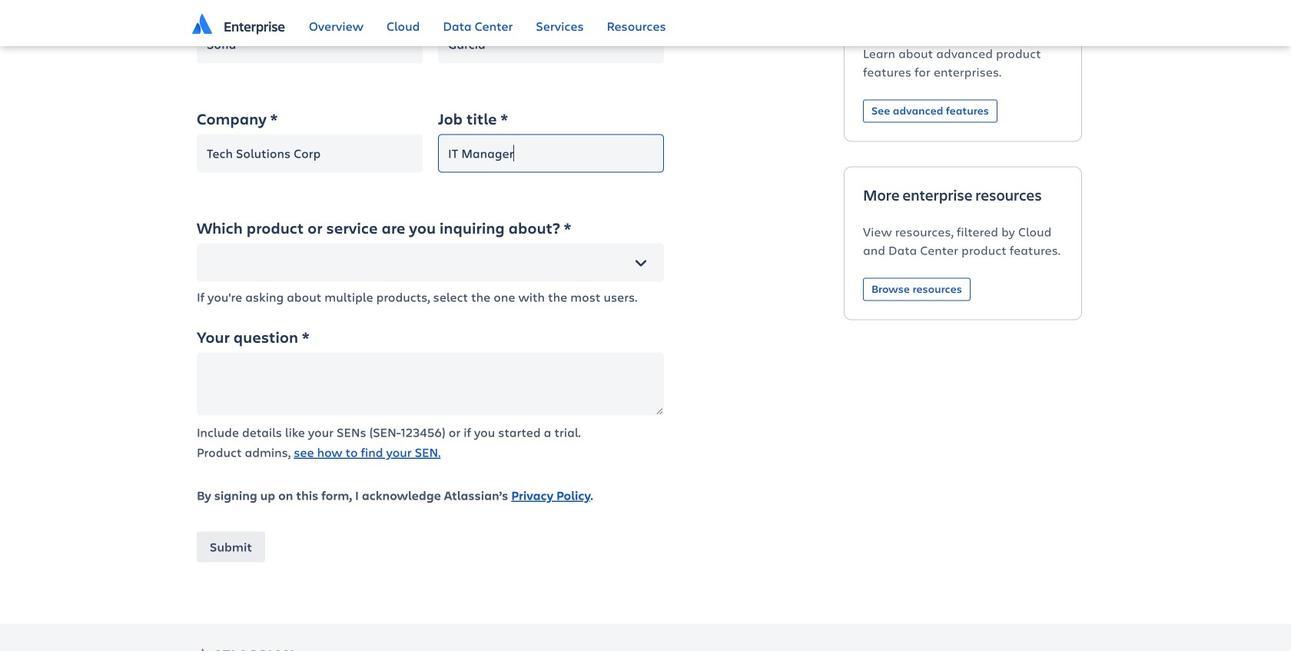 Task type: locate. For each thing, give the bounding box(es) containing it.
None text field
[[438, 25, 664, 64], [197, 134, 423, 173], [197, 353, 664, 416], [438, 25, 664, 64], [197, 134, 423, 173], [197, 353, 664, 416]]

atlassian logo image
[[192, 14, 212, 34]]

None text field
[[197, 25, 423, 64], [438, 134, 664, 173], [197, 243, 664, 282], [197, 25, 423, 64], [438, 134, 664, 173], [197, 243, 664, 282]]



Task type: vqa. For each thing, say whether or not it's contained in the screenshot.
your inside the Choose From Dozens Of Pre-Configured Jira Templates, Spanning Teams, Departments, And Categories, To Guide Your Team'S Next Project To Success.
no



